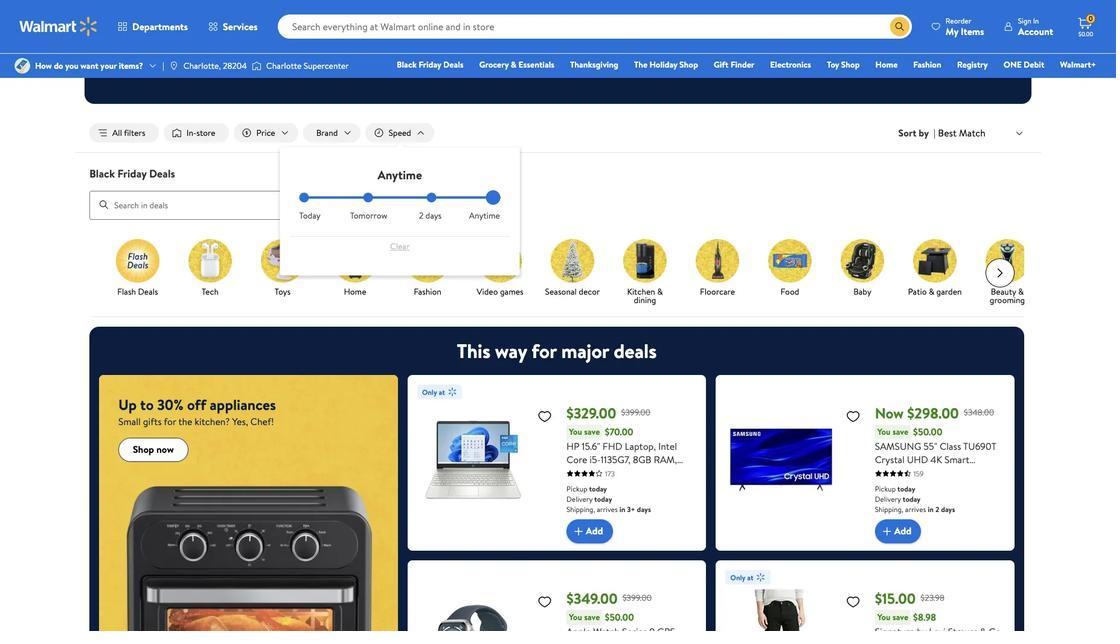 Task type: describe. For each thing, give the bounding box(es) containing it.
& for dining
[[658, 286, 663, 298]]

black inside 'link'
[[397, 59, 417, 71]]

be
[[644, 66, 652, 76]]

Anytime radio
[[491, 193, 501, 202]]

$15.00 $23.98
[[875, 588, 945, 609]]

clear
[[390, 241, 410, 253]]

baby link
[[831, 239, 894, 298]]

flash deals image
[[116, 239, 160, 283]]

$298.00
[[908, 403, 959, 423]]

$15.00 group
[[726, 570, 1005, 631]]

173
[[605, 469, 615, 479]]

you save $50.00
[[569, 611, 634, 624]]

class
[[940, 440, 962, 453]]

| inside sort and filter section element
[[934, 126, 936, 140]]

black friday deals inside search box
[[89, 166, 175, 181]]

how fast do you want your order? option group
[[299, 193, 501, 222]]

seasonal
[[545, 286, 577, 298]]

you for you save $8.98
[[878, 611, 891, 623]]

tu690t
[[964, 440, 997, 453]]

supplies
[[487, 66, 512, 76]]

4k
[[931, 453, 943, 466]]

add for now
[[895, 525, 912, 538]]

days inside how fast do you want your order? option group
[[426, 210, 442, 222]]

shop kitchen & dining image
[[624, 239, 667, 283]]

shop now button
[[118, 438, 188, 462]]

best
[[939, 126, 957, 139]]

laptop,
[[625, 440, 656, 453]]

Today radio
[[299, 193, 309, 202]]

speed button
[[366, 123, 434, 143]]

 image for charlotte supercenter
[[252, 60, 262, 72]]

(new)
[[875, 480, 901, 493]]

supercenter
[[304, 60, 349, 72]]

55"
[[924, 440, 938, 453]]

home,
[[567, 480, 595, 493]]

charlotte
[[266, 60, 302, 72]]

one debit link
[[999, 58, 1050, 71]]

dy2795wm
[[609, 480, 655, 493]]

by
[[919, 126, 929, 140]]

Walmart Site-Wide search field
[[278, 15, 912, 39]]

2 inside how fast do you want your order? option group
[[419, 210, 424, 222]]

thanksgiving
[[570, 59, 619, 71]]

sign in to add to favorites list, hp 15.6" fhd laptop, intel core i5-1135g7, 8gb ram, 256gb ssd, silver, windows 11 home, 15-dy2795wm image
[[538, 409, 552, 424]]

days for now
[[942, 504, 956, 515]]

you save $70.00 hp 15.6" fhd laptop, intel core i5-1135g7, 8gb ram, 256gb ssd, silver, windows 11 home, 15-dy2795wm
[[567, 425, 693, 493]]

my
[[946, 24, 959, 38]]

ssd,
[[598, 466, 618, 480]]

checks.
[[552, 66, 575, 76]]

pickup for $329.00
[[567, 484, 588, 494]]

filters
[[124, 127, 145, 139]]

in-
[[682, 66, 690, 76]]

today
[[299, 210, 321, 222]]

you
[[65, 60, 78, 72]]

1 horizontal spatial home
[[876, 59, 898, 71]]

shop seasonal image
[[551, 239, 595, 283]]

sort by |
[[899, 126, 936, 140]]

walmart image
[[19, 17, 98, 36]]

grooming
[[990, 294, 1026, 306]]

only at for $329.00
[[422, 387, 445, 397]]

charlotte,
[[184, 60, 221, 72]]

black friday deals link
[[392, 58, 469, 71]]

0 horizontal spatial |
[[163, 60, 164, 72]]

for inside up to 30% off appliances small gifts for the kitchen? yes, chef!
[[164, 415, 176, 428]]

the
[[634, 59, 648, 71]]

none radio inside how fast do you want your order? option group
[[427, 193, 437, 202]]

shop patio & garden image
[[914, 239, 957, 283]]

finder
[[731, 59, 755, 71]]

items
[[961, 24, 985, 38]]

pickup today delivery today shipping, arrives in 3+ days
[[567, 484, 651, 515]]

savings.
[[472, 36, 521, 56]]

2 inside pickup today delivery today shipping, arrives in 2 days
[[936, 504, 940, 515]]

epic
[[441, 36, 469, 56]]

major
[[562, 338, 609, 364]]

reorder my items
[[946, 15, 985, 38]]

28204
[[223, 60, 247, 72]]

in-store
[[187, 127, 215, 139]]

toy shop
[[827, 59, 860, 71]]

items
[[598, 66, 615, 76]]

Search search field
[[278, 15, 912, 39]]

no
[[528, 66, 537, 76]]

$329.00 $399.00
[[567, 403, 651, 423]]

search icon image
[[895, 22, 905, 31]]

at for $15.00
[[748, 573, 754, 583]]

electronics
[[771, 59, 812, 71]]

$329.00 group
[[417, 385, 697, 544]]

0
[[1089, 13, 1093, 24]]

shipping, for $329.00
[[567, 504, 595, 515]]

this way for major deals
[[457, 338, 657, 364]]

brand
[[316, 127, 338, 139]]

price button
[[234, 123, 298, 143]]

& for garden
[[929, 286, 935, 298]]

one debit
[[1004, 59, 1045, 71]]

uhd
[[907, 453, 929, 466]]

30%
[[157, 394, 184, 415]]

save for you save $50.00
[[584, 611, 600, 623]]

tomorrow
[[350, 210, 387, 222]]

you for you save $50.00
[[569, 611, 582, 623]]

baby
[[854, 286, 872, 298]]

garden
[[937, 286, 962, 298]]

sort
[[899, 126, 917, 140]]

kitchen?
[[195, 415, 230, 428]]

yes,
[[232, 415, 248, 428]]

departments button
[[108, 12, 198, 41]]

don't
[[587, 36, 622, 56]]

search image
[[99, 200, 109, 210]]

$50.00 for you save $50.00
[[605, 611, 634, 624]]

patio & garden link
[[904, 239, 967, 298]]

delivery for $329.00
[[567, 494, 593, 504]]

0 horizontal spatial home link
[[324, 239, 387, 298]]

shop baby image
[[841, 239, 885, 283]]

0 horizontal spatial home
[[344, 286, 367, 298]]

shop tech image
[[189, 239, 232, 283]]

$8.98
[[914, 611, 937, 624]]

Search in deals search field
[[89, 191, 454, 220]]

add to cart image
[[572, 524, 586, 539]]

shop fashion image
[[406, 239, 450, 283]]

account
[[1019, 24, 1054, 38]]

only at for $15.00
[[731, 573, 754, 583]]

how
[[35, 60, 52, 72]]

walmart black friday deals for days image
[[447, 0, 670, 21]]

flash
[[117, 286, 136, 298]]

beauty
[[991, 286, 1017, 298]]

shop video games image
[[479, 239, 522, 283]]

dining
[[634, 294, 656, 306]]

$329.00
[[567, 403, 617, 423]]

grocery & essentials
[[479, 59, 555, 71]]

black friday deals inside 'link'
[[397, 59, 464, 71]]

best match button
[[936, 125, 1027, 141]]

items?
[[119, 60, 143, 72]]

save for you save $8.98
[[893, 611, 909, 623]]

windows
[[647, 466, 685, 480]]

limited
[[409, 66, 432, 76]]

2 horizontal spatial shop
[[842, 59, 860, 71]]

patio
[[908, 286, 927, 298]]



Task type: locate. For each thing, give the bounding box(es) containing it.
for right way
[[532, 338, 557, 364]]

0 horizontal spatial black friday deals
[[89, 166, 175, 181]]

$399.00 inside $349.00 $399.00
[[623, 592, 652, 604]]

add button down pickup today delivery today shipping, arrives in 2 days
[[875, 519, 922, 544]]

speed
[[389, 127, 411, 139]]

1 horizontal spatial 2
[[936, 504, 940, 515]]

1 vertical spatial fashion
[[414, 286, 442, 298]]

pickup inside pickup today delivery today shipping, arrives in 3+ days
[[567, 484, 588, 494]]

0 horizontal spatial only at
[[422, 387, 445, 397]]

crystal
[[875, 453, 905, 466]]

$50.00 up 55"
[[914, 425, 943, 439]]

1 horizontal spatial black friday deals
[[397, 59, 464, 71]]

up
[[118, 394, 137, 415]]

add down pickup today delivery today shipping, arrives in 3+ days
[[586, 525, 603, 538]]

$349.00 $399.00
[[567, 588, 652, 609]]

epic savings. top gifts. don't miss it!
[[441, 36, 670, 56]]

3+
[[627, 504, 636, 515]]

& for essentials
[[511, 59, 517, 71]]

2 add from the left
[[895, 525, 912, 538]]

only inside $15.00 group
[[731, 573, 746, 583]]

your
[[101, 60, 117, 72]]

| right by
[[934, 126, 936, 140]]

arrives down the 159
[[906, 504, 927, 515]]

shop food image
[[769, 239, 812, 283]]

0 horizontal spatial arrives
[[597, 504, 618, 515]]

last.
[[514, 66, 526, 76]]

kitchen
[[628, 286, 656, 298]]

0 horizontal spatial shop
[[133, 443, 154, 456]]

you save $8.98
[[878, 611, 937, 624]]

you down $15.00
[[878, 611, 891, 623]]

1 arrives from the left
[[597, 504, 618, 515]]

$399.00 for $349.00
[[623, 592, 652, 604]]

intel
[[659, 440, 677, 453]]

shipping, up add to cart image
[[567, 504, 595, 515]]

1 horizontal spatial home link
[[870, 58, 904, 71]]

Tomorrow radio
[[363, 193, 373, 202]]

tech link
[[179, 239, 242, 298]]

2 horizontal spatial days
[[942, 504, 956, 515]]

video games link
[[469, 239, 532, 298]]

floorcare
[[700, 286, 735, 298]]

hp
[[567, 440, 580, 453]]

fashion down the shop fashion image
[[414, 286, 442, 298]]

0 vertical spatial anytime
[[378, 167, 422, 183]]

$348.00
[[964, 407, 995, 419]]

at inside "$329.00" group
[[439, 387, 445, 397]]

next slide for chipmodulewithimages list image
[[986, 258, 1015, 287]]

2
[[419, 210, 424, 222], [936, 504, 940, 515]]

pickup
[[567, 484, 588, 494], [875, 484, 896, 494]]

days right 3+
[[637, 504, 651, 515]]

$399.00
[[621, 407, 651, 419], [623, 592, 652, 604]]

days up the shop fashion image
[[426, 210, 442, 222]]

deals inside search box
[[149, 166, 175, 181]]

beauty & grooming link
[[976, 239, 1039, 307]]

0 vertical spatial deals
[[444, 59, 464, 71]]

for left the on the left bottom of page
[[164, 415, 176, 428]]

delivery inside pickup today delivery today shipping, arrives in 3+ days
[[567, 494, 593, 504]]

price
[[257, 127, 275, 139]]

sign in to add to favorites list, apple watch series 9 gps 41mm silver aluminum case with storm blue sport band - s/m image
[[538, 594, 552, 609]]

$399.00 up $70.00
[[621, 407, 651, 419]]

0 horizontal spatial $50.00
[[605, 611, 634, 624]]

1 horizontal spatial friday
[[419, 59, 442, 71]]

add for $329.00
[[586, 525, 603, 538]]

flash deals link
[[106, 239, 169, 298]]

home
[[876, 59, 898, 71], [344, 286, 367, 298]]

add down pickup today delivery today shipping, arrives in 2 days
[[895, 525, 912, 538]]

1 horizontal spatial pickup
[[875, 484, 896, 494]]

1 vertical spatial |
[[934, 126, 936, 140]]

& right patio
[[929, 286, 935, 298]]

0 horizontal spatial pickup
[[567, 484, 588, 494]]

 image
[[15, 58, 30, 74], [252, 60, 262, 72]]

1 horizontal spatial fashion
[[914, 59, 942, 71]]

fhd
[[603, 440, 623, 453]]

shop beauty & grooming image
[[986, 239, 1030, 283]]

save inside you save $50.00 samsung 55" class tu690t crystal uhd 4k smart television - un55tu690tfxza (new)
[[893, 426, 909, 438]]

sort and filter section element
[[75, 114, 1042, 152]]

floorcare link
[[686, 239, 749, 298]]

add button inside "$329.00" group
[[567, 519, 613, 544]]

1 vertical spatial only at
[[731, 573, 754, 583]]

0 vertical spatial at
[[439, 387, 445, 397]]

1 horizontal spatial |
[[934, 126, 936, 140]]

$399.00 up you save $50.00
[[623, 592, 652, 604]]

pickup today delivery today shipping, arrives in 2 days
[[875, 484, 956, 515]]

days down un55tu690tfxza
[[942, 504, 956, 515]]

home down shop home image
[[344, 286, 367, 298]]

0 horizontal spatial shipping,
[[567, 504, 595, 515]]

i5-
[[590, 453, 601, 466]]

fashion link down 2 days
[[396, 239, 459, 298]]

you inside you save $70.00 hp 15.6" fhd laptop, intel core i5-1135g7, 8gb ram, 256gb ssd, silver, windows 11 home, 15-dy2795wm
[[569, 426, 582, 438]]

save for you save $50.00 samsung 55" class tu690t crystal uhd 4k smart television - un55tu690tfxza (new)
[[893, 426, 909, 438]]

all
[[112, 127, 122, 139]]

& inside "kitchen & dining"
[[658, 286, 663, 298]]

arrives inside pickup today delivery today shipping, arrives in 3+ days
[[597, 504, 618, 515]]

you for you save $50.00 samsung 55" class tu690t crystal uhd 4k smart television - un55tu690tfxza (new)
[[878, 426, 891, 438]]

you inside you save $50.00
[[569, 611, 582, 623]]

1 vertical spatial anytime
[[469, 210, 500, 222]]

2 arrives from the left
[[906, 504, 927, 515]]

shipping,
[[567, 504, 595, 515], [875, 504, 904, 515]]

in
[[1034, 15, 1040, 26]]

toy shop link
[[822, 58, 866, 71]]

anytime down anytime radio
[[469, 210, 500, 222]]

save down $15.00
[[893, 611, 909, 623]]

you inside you save $8.98
[[878, 611, 891, 623]]

black up search 'icon'
[[89, 166, 115, 181]]

the holiday shop link
[[629, 58, 704, 71]]

& left no
[[511, 59, 517, 71]]

1 horizontal spatial at
[[748, 573, 754, 583]]

2 down un55tu690tfxza
[[936, 504, 940, 515]]

toys
[[275, 286, 291, 298]]

friday inside search box
[[118, 166, 147, 181]]

in for $329.00
[[620, 504, 626, 515]]

games
[[500, 286, 524, 298]]

you down $349.00
[[569, 611, 582, 623]]

samsung
[[875, 440, 922, 453]]

all filters
[[112, 127, 145, 139]]

1 horizontal spatial add button
[[875, 519, 922, 544]]

1 pickup from the left
[[567, 484, 588, 494]]

anytime up how fast do you want your order? option group at top left
[[378, 167, 422, 183]]

store.
[[690, 66, 708, 76]]

delivery down home,
[[567, 494, 593, 504]]

 image left how
[[15, 58, 30, 74]]

shipping, inside pickup today delivery today shipping, arrives in 3+ days
[[567, 504, 595, 515]]

in inside pickup today delivery today shipping, arrives in 3+ days
[[620, 504, 626, 515]]

0 horizontal spatial friday
[[118, 166, 147, 181]]

core
[[567, 453, 588, 466]]

only at inside "$329.00" group
[[422, 387, 445, 397]]

1 horizontal spatial fashion link
[[908, 58, 947, 71]]

save up 15.6"
[[584, 426, 600, 438]]

shipping, up add to cart icon
[[875, 504, 904, 515]]

0 vertical spatial home link
[[870, 58, 904, 71]]

1 horizontal spatial add
[[895, 525, 912, 538]]

shop inside button
[[133, 443, 154, 456]]

-
[[918, 466, 922, 480]]

flash deals
[[117, 286, 158, 298]]

& right beauty
[[1019, 286, 1024, 298]]

shop home image
[[334, 239, 377, 283]]

add button for now
[[875, 519, 922, 544]]

shop floorcare image
[[696, 239, 740, 283]]

only at
[[422, 387, 445, 397], [731, 573, 754, 583]]

only for $329.00
[[422, 387, 437, 397]]

days inside pickup today delivery today shipping, arrives in 3+ days
[[637, 504, 651, 515]]

1 vertical spatial black
[[89, 166, 115, 181]]

0 horizontal spatial at
[[439, 387, 445, 397]]

1 vertical spatial black friday deals
[[89, 166, 175, 181]]

shipping, inside pickup today delivery today shipping, arrives in 2 days
[[875, 504, 904, 515]]

anytime inside how fast do you want your order? option group
[[469, 210, 500, 222]]

1 horizontal spatial anytime
[[469, 210, 500, 222]]

$23.98
[[921, 592, 945, 604]]

1 vertical spatial $50.00
[[605, 611, 634, 624]]

 image for how do you want your items?
[[15, 58, 30, 74]]

electronics link
[[765, 58, 817, 71]]

0 horizontal spatial anytime
[[378, 167, 422, 183]]

2 shipping, from the left
[[875, 504, 904, 515]]

deals down epic
[[444, 59, 464, 71]]

days for $329.00
[[637, 504, 651, 515]]

256gb
[[567, 466, 596, 480]]

0 vertical spatial for
[[532, 338, 557, 364]]

0 horizontal spatial add button
[[567, 519, 613, 544]]

save down $349.00
[[584, 611, 600, 623]]

add button for $329.00
[[567, 519, 613, 544]]

save up samsung
[[893, 426, 909, 438]]

& right dining
[[658, 286, 663, 298]]

0 horizontal spatial fashion link
[[396, 239, 459, 298]]

15.6"
[[582, 440, 601, 453]]

in for now
[[928, 504, 934, 515]]

$399.00 inside $329.00 $399.00
[[621, 407, 651, 419]]

1 vertical spatial only
[[731, 573, 746, 583]]

select
[[577, 66, 597, 76]]

available
[[654, 66, 680, 76]]

fashion left 'registry'
[[914, 59, 942, 71]]

2 up clear button
[[419, 210, 424, 222]]

arrives inside pickup today delivery today shipping, arrives in 2 days
[[906, 504, 927, 515]]

food link
[[759, 239, 822, 298]]

clear button
[[299, 237, 501, 256]]

deals down in-store button
[[149, 166, 175, 181]]

0 vertical spatial $399.00
[[621, 407, 651, 419]]

gifts.
[[550, 36, 583, 56]]

you down now
[[878, 426, 891, 438]]

shop toys image
[[261, 239, 305, 283]]

0 vertical spatial black
[[397, 59, 417, 71]]

2 add button from the left
[[875, 519, 922, 544]]

black inside search box
[[89, 166, 115, 181]]

1 vertical spatial 2
[[936, 504, 940, 515]]

0 vertical spatial home
[[876, 59, 898, 71]]

0 vertical spatial fashion link
[[908, 58, 947, 71]]

1 in from the left
[[620, 504, 626, 515]]

only inside "$329.00" group
[[422, 387, 437, 397]]

you inside you save $50.00 samsung 55" class tu690t crystal uhd 4k smart television - un55tu690tfxza (new)
[[878, 426, 891, 438]]

only at inside $15.00 group
[[731, 573, 754, 583]]

quantities.
[[434, 66, 466, 76]]

0 vertical spatial 2
[[419, 210, 424, 222]]

toy
[[827, 59, 840, 71]]

0 vertical spatial $50.00
[[914, 425, 943, 439]]

1 horizontal spatial in
[[928, 504, 934, 515]]

home link left clear
[[324, 239, 387, 298]]

1 delivery from the left
[[567, 494, 593, 504]]

0 horizontal spatial add
[[586, 525, 603, 538]]

1 vertical spatial fashion link
[[396, 239, 459, 298]]

0 horizontal spatial black
[[89, 166, 115, 181]]

want
[[81, 60, 98, 72]]

walmart+
[[1061, 59, 1097, 71]]

0 horizontal spatial only
[[422, 387, 437, 397]]

0 horizontal spatial delivery
[[567, 494, 593, 504]]

delivery for now $298.00
[[875, 494, 901, 504]]

0 horizontal spatial days
[[426, 210, 442, 222]]

add button down pickup today delivery today shipping, arrives in 3+ days
[[567, 519, 613, 544]]

1 horizontal spatial black
[[397, 59, 417, 71]]

video games
[[477, 286, 524, 298]]

save inside you save $50.00
[[584, 611, 600, 623]]

| right items?
[[163, 60, 164, 72]]

arrives
[[597, 504, 618, 515], [906, 504, 927, 515]]

pickup down television
[[875, 484, 896, 494]]

arrives for $329.00
[[597, 504, 618, 515]]

0 vertical spatial only at
[[422, 387, 445, 397]]

all filters button
[[89, 123, 159, 143]]

None range field
[[299, 196, 501, 199]]

add to cart image
[[880, 524, 895, 539]]

Black Friday Deals search field
[[75, 166, 1042, 220]]

delivery down (new) at the bottom of the page
[[875, 494, 901, 504]]

1 horizontal spatial shop
[[680, 59, 698, 71]]

1 horizontal spatial for
[[532, 338, 557, 364]]

delivery inside pickup today delivery today shipping, arrives in 2 days
[[875, 494, 901, 504]]

you for you save $70.00 hp 15.6" fhd laptop, intel core i5-1135g7, 8gb ram, 256gb ssd, silver, windows 11 home, 15-dy2795wm
[[569, 426, 582, 438]]

0 vertical spatial only
[[422, 387, 437, 397]]

1 horizontal spatial $50.00
[[914, 425, 943, 439]]

arrives down 15-
[[597, 504, 618, 515]]

home link down search icon
[[870, 58, 904, 71]]

up to 30% off appliances small gifts for the kitchen? yes, chef!
[[118, 394, 276, 428]]

rain
[[539, 66, 551, 76]]

1 add button from the left
[[567, 519, 613, 544]]

2 vertical spatial deals
[[138, 286, 158, 298]]

in-store button
[[164, 123, 229, 143]]

home link
[[870, 58, 904, 71], [324, 239, 387, 298]]

gift finder link
[[709, 58, 760, 71]]

pickup inside pickup today delivery today shipping, arrives in 2 days
[[875, 484, 896, 494]]

deals inside 'link'
[[444, 59, 464, 71]]

15-
[[597, 480, 609, 493]]

11
[[687, 466, 693, 480]]

add
[[586, 525, 603, 538], [895, 525, 912, 538]]

grocery & essentials link
[[474, 58, 560, 71]]

$50.00 inside you save $50.00 samsung 55" class tu690t crystal uhd 4k smart television - un55tu690tfxza (new)
[[914, 425, 943, 439]]

2 delivery from the left
[[875, 494, 901, 504]]

1 horizontal spatial only at
[[731, 573, 754, 583]]

0 horizontal spatial for
[[164, 415, 176, 428]]

save for you save $70.00 hp 15.6" fhd laptop, intel core i5-1135g7, 8gb ram, 256gb ssd, silver, windows 11 home, 15-dy2795wm
[[584, 426, 600, 438]]

to
[[140, 394, 154, 415]]

1 vertical spatial $399.00
[[623, 592, 652, 604]]

black left the quantities.
[[397, 59, 417, 71]]

friday down epic
[[419, 59, 442, 71]]

deals right flash
[[138, 286, 158, 298]]

save inside you save $70.00 hp 15.6" fhd laptop, intel core i5-1135g7, 8gb ram, 256gb ssd, silver, windows 11 home, 15-dy2795wm
[[584, 426, 600, 438]]

at for $329.00
[[439, 387, 445, 397]]

seasonal decor
[[545, 286, 600, 298]]

friday inside 'link'
[[419, 59, 442, 71]]

home down search icon
[[876, 59, 898, 71]]

 image
[[169, 61, 179, 71]]

days inside pickup today delivery today shipping, arrives in 2 days
[[942, 504, 956, 515]]

0 horizontal spatial  image
[[15, 58, 30, 74]]

at inside $15.00 group
[[748, 573, 754, 583]]

1 shipping, from the left
[[567, 504, 595, 515]]

1 horizontal spatial only
[[731, 573, 746, 583]]

0 horizontal spatial in
[[620, 504, 626, 515]]

$50.00 down $349.00 $399.00
[[605, 611, 634, 624]]

save inside you save $8.98
[[893, 611, 909, 623]]

shipping, for now
[[875, 504, 904, 515]]

arrives for now
[[906, 504, 927, 515]]

0 vertical spatial |
[[163, 60, 164, 72]]

match
[[960, 126, 986, 139]]

0 vertical spatial black friday deals
[[397, 59, 464, 71]]

$399.00 for $329.00
[[621, 407, 651, 419]]

services button
[[198, 12, 268, 41]]

1 vertical spatial home
[[344, 286, 367, 298]]

in inside pickup today delivery today shipping, arrives in 2 days
[[928, 504, 934, 515]]

add inside "$329.00" group
[[586, 525, 603, 538]]

you up hp
[[569, 426, 582, 438]]

1 horizontal spatial days
[[637, 504, 651, 515]]

1 vertical spatial deals
[[149, 166, 175, 181]]

black friday deals down epic
[[397, 59, 464, 71]]

sign in to add to favorites list, samsung 55" class tu690t crystal uhd 4k smart television - un55tu690tfxza (new) image
[[846, 409, 861, 424]]

you
[[569, 426, 582, 438], [878, 426, 891, 438], [569, 611, 582, 623], [878, 611, 891, 623]]

1 horizontal spatial shipping,
[[875, 504, 904, 515]]

 image right 28204
[[252, 60, 262, 72]]

1 horizontal spatial  image
[[252, 60, 262, 72]]

2 pickup from the left
[[875, 484, 896, 494]]

now
[[157, 443, 174, 456]]

0 horizontal spatial 2
[[419, 210, 424, 222]]

None radio
[[427, 193, 437, 202]]

1 add from the left
[[586, 525, 603, 538]]

beauty & grooming
[[990, 286, 1026, 306]]

only for $15.00
[[731, 573, 746, 583]]

sign in to add to favorites list, signature by levi strauss & co. men's and big men's slim fit jeans image
[[846, 594, 861, 609]]

now
[[875, 403, 904, 423]]

2 in from the left
[[928, 504, 934, 515]]

1 vertical spatial for
[[164, 415, 176, 428]]

0 vertical spatial friday
[[419, 59, 442, 71]]

1 vertical spatial at
[[748, 573, 754, 583]]

0 horizontal spatial fashion
[[414, 286, 442, 298]]

pickup for now
[[875, 484, 896, 494]]

sign
[[1019, 15, 1032, 26]]

pickup down 256gb
[[567, 484, 588, 494]]

1 vertical spatial friday
[[118, 166, 147, 181]]

1 vertical spatial home link
[[324, 239, 387, 298]]

friday down filters on the left
[[118, 166, 147, 181]]

1 horizontal spatial arrives
[[906, 504, 927, 515]]

black friday deals down filters on the left
[[89, 166, 175, 181]]

gift
[[714, 59, 729, 71]]

$50.00 for you save $50.00 samsung 55" class tu690t crystal uhd 4k smart television - un55tu690tfxza (new)
[[914, 425, 943, 439]]

fashion link down my
[[908, 58, 947, 71]]

& for grooming
[[1019, 286, 1024, 298]]

& inside beauty & grooming
[[1019, 286, 1024, 298]]

essentials
[[519, 59, 555, 71]]

add button
[[567, 519, 613, 544], [875, 519, 922, 544]]

1 horizontal spatial delivery
[[875, 494, 901, 504]]

appliances
[[210, 394, 276, 415]]

0 vertical spatial fashion
[[914, 59, 942, 71]]



Task type: vqa. For each thing, say whether or not it's contained in the screenshot.
'Grocery & Essentials'
yes



